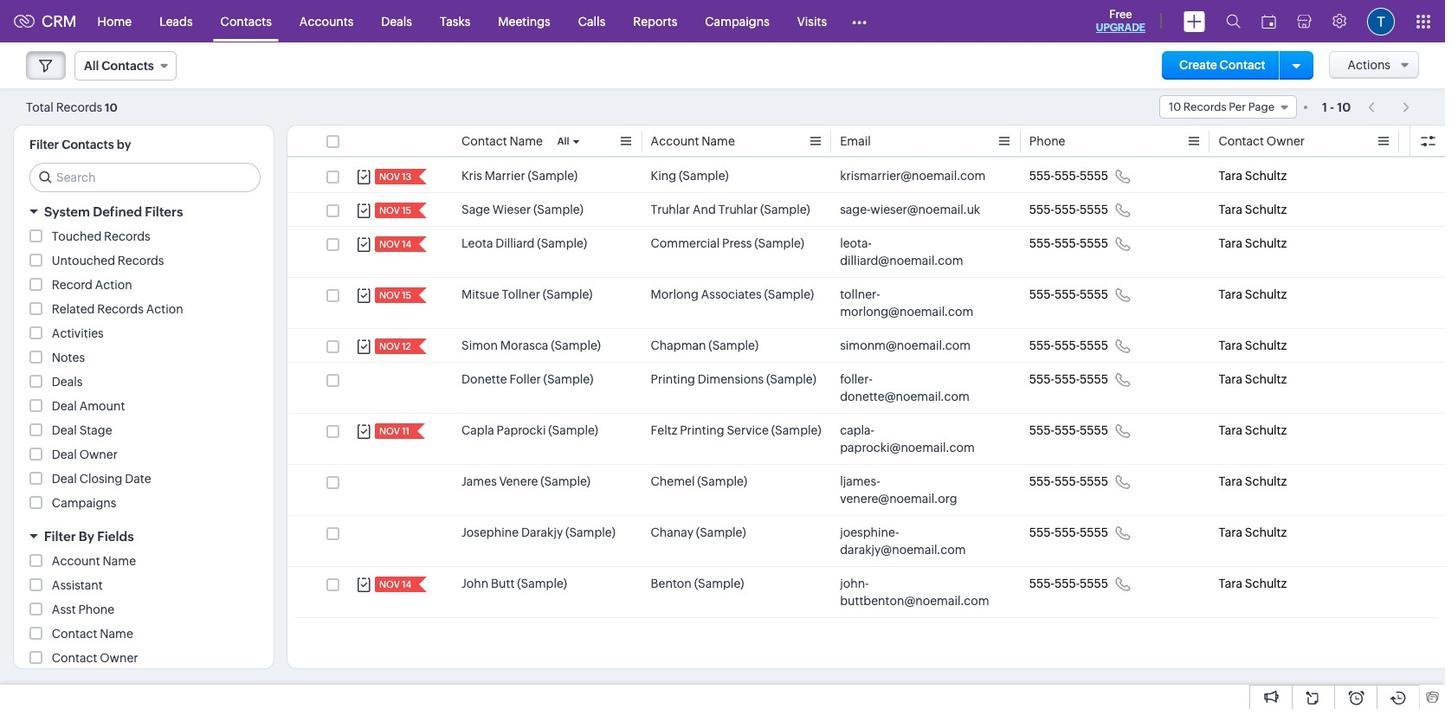 Task type: describe. For each thing, give the bounding box(es) containing it.
king (sample) link
[[651, 167, 729, 184]]

krismarrier@noemail.com
[[840, 169, 986, 183]]

0 vertical spatial account
[[651, 134, 699, 148]]

555-555-5555 for krismarrier@noemail.com
[[1030, 169, 1109, 183]]

555-555-5555 for sage-wieser@noemail.uk
[[1030, 203, 1109, 217]]

nov for leota dilliard (sample)
[[379, 239, 400, 249]]

5555 for simonm@noemail.com
[[1080, 339, 1109, 353]]

mitsue tollner (sample)
[[462, 288, 593, 301]]

5555 for sage-wieser@noemail.uk
[[1080, 203, 1109, 217]]

john- buttbenton@noemail.com link
[[840, 575, 995, 610]]

tara for paprocki@noemail.com
[[1219, 424, 1243, 437]]

Other Modules field
[[841, 7, 878, 35]]

0 vertical spatial account name
[[651, 134, 735, 148]]

tara schultz for wieser@noemail.uk
[[1219, 203, 1287, 217]]

2 vertical spatial owner
[[100, 651, 138, 665]]

dimensions
[[698, 372, 764, 386]]

capla paprocki (sample) link
[[462, 422, 599, 439]]

system
[[44, 204, 90, 219]]

name down asst phone
[[100, 627, 133, 641]]

marrier
[[485, 169, 525, 183]]

foller- donette@noemail.com link
[[840, 371, 995, 405]]

create contact
[[1180, 58, 1266, 72]]

contacts link
[[207, 0, 286, 42]]

schultz for buttbenton@noemail.com
[[1245, 577, 1287, 591]]

benton (sample) link
[[651, 575, 744, 592]]

wieser
[[493, 203, 531, 217]]

search image
[[1227, 14, 1241, 29]]

nov 11 link
[[375, 424, 411, 439]]

tara schultz for paprocki@noemail.com
[[1219, 424, 1287, 437]]

(sample) up sage wieser (sample) link
[[528, 169, 578, 183]]

(sample) right dilliard
[[537, 236, 587, 250]]

schultz for dilliard@noemail.com
[[1245, 236, 1287, 250]]

feltz printing service (sample)
[[651, 424, 822, 437]]

free
[[1110, 8, 1133, 21]]

leota- dilliard@noemail.com
[[840, 236, 964, 268]]

kris marrier (sample)
[[462, 169, 578, 183]]

1 vertical spatial action
[[146, 302, 183, 316]]

press
[[722, 236, 752, 250]]

nov 14 link for leota
[[375, 236, 413, 252]]

page
[[1249, 100, 1275, 113]]

leads
[[160, 14, 193, 28]]

11
[[402, 426, 410, 437]]

chemel (sample)
[[651, 475, 748, 489]]

schultz for venere@noemail.org
[[1245, 475, 1287, 489]]

associates
[[701, 288, 762, 301]]

john-
[[840, 577, 869, 591]]

nov 14 for john butt (sample)
[[379, 579, 412, 590]]

nov for kris marrier (sample)
[[379, 172, 400, 182]]

benton (sample)
[[651, 577, 744, 591]]

(sample) right "paprocki"
[[549, 424, 599, 437]]

printing inside the feltz printing service (sample) link
[[680, 424, 725, 437]]

0 horizontal spatial campaigns
[[52, 496, 116, 510]]

tasks link
[[426, 0, 484, 42]]

contacts for filter contacts by
[[62, 138, 114, 152]]

tollner-
[[840, 288, 880, 301]]

nov 13 link
[[375, 169, 413, 184]]

13
[[402, 172, 412, 182]]

chanay (sample)
[[651, 526, 746, 540]]

deal amount
[[52, 399, 125, 413]]

(sample) right foller
[[544, 372, 594, 386]]

home link
[[84, 0, 146, 42]]

nov 12
[[379, 341, 411, 352]]

commercial press (sample)
[[651, 236, 805, 250]]

simonm@noemail.com
[[840, 339, 971, 353]]

(sample) inside 'link'
[[764, 288, 814, 301]]

555-555-5555 for john- buttbenton@noemail.com
[[1030, 577, 1109, 591]]

-
[[1330, 100, 1335, 114]]

simon morasca (sample)
[[462, 339, 601, 353]]

create contact button
[[1162, 51, 1283, 80]]

related
[[52, 302, 95, 316]]

tasks
[[440, 14, 471, 28]]

calendar image
[[1262, 14, 1277, 28]]

nov for sage wieser (sample)
[[379, 205, 400, 216]]

tara schultz for dilliard@noemail.com
[[1219, 236, 1287, 250]]

venere@noemail.org
[[840, 492, 958, 506]]

defined
[[93, 204, 142, 219]]

reports link
[[620, 0, 691, 42]]

1 vertical spatial contact name
[[52, 627, 133, 641]]

filter by fields button
[[14, 521, 274, 552]]

system defined filters button
[[14, 197, 274, 227]]

deals link
[[368, 0, 426, 42]]

15 for mitsue
[[402, 290, 412, 301]]

tara schultz for venere@noemail.org
[[1219, 475, 1287, 489]]

15 for sage
[[402, 205, 412, 216]]

tara schultz for morlong@noemail.com
[[1219, 288, 1287, 301]]

1 horizontal spatial contact owner
[[1219, 134, 1305, 148]]

buttbenton@noemail.com
[[840, 594, 990, 608]]

deal stage
[[52, 424, 112, 437]]

sage wieser (sample) link
[[462, 201, 584, 218]]

5555 for john- buttbenton@noemail.com
[[1080, 577, 1109, 591]]

butt
[[491, 577, 515, 591]]

capla- paprocki@noemail.com
[[840, 424, 975, 455]]

records for related
[[97, 302, 144, 316]]

1
[[1323, 100, 1328, 114]]

5555 for ljames- venere@noemail.org
[[1080, 475, 1109, 489]]

555-555-5555 for simonm@noemail.com
[[1030, 339, 1109, 353]]

(sample) right morasca
[[551, 339, 601, 353]]

deal for deal stage
[[52, 424, 77, 437]]

nov 11
[[379, 426, 410, 437]]

tollner- morlong@noemail.com
[[840, 288, 974, 319]]

john butt (sample) link
[[462, 575, 567, 592]]

foller- donette@noemail.com
[[840, 372, 970, 404]]

john butt (sample)
[[462, 577, 567, 591]]

leota-
[[840, 236, 872, 250]]

chapman (sample) link
[[651, 337, 759, 354]]

record action
[[52, 278, 132, 292]]

contacts for all contacts
[[102, 59, 154, 73]]

donette foller (sample)
[[462, 372, 594, 386]]

leota
[[462, 236, 493, 250]]

nov 12 link
[[375, 339, 413, 354]]

chapman (sample)
[[651, 339, 759, 353]]

josephine darakjy (sample)
[[462, 526, 616, 540]]

0 horizontal spatial phone
[[78, 603, 114, 617]]

ljames- venere@noemail.org link
[[840, 473, 995, 508]]

john- buttbenton@noemail.com
[[840, 577, 990, 608]]

(sample) right 'darakjy'
[[566, 526, 616, 540]]

(sample) right dimensions
[[767, 372, 817, 386]]

total records 10
[[26, 100, 118, 114]]

1 horizontal spatial deals
[[381, 14, 412, 28]]

fields
[[97, 529, 134, 544]]

create menu image
[[1184, 11, 1206, 32]]

leota dilliard (sample) link
[[462, 235, 587, 252]]

touched
[[52, 230, 102, 243]]

tara schultz for darakjy@noemail.com
[[1219, 526, 1287, 540]]

555-555-5555 for ljames- venere@noemail.org
[[1030, 475, 1109, 489]]

nov 14 for leota dilliard (sample)
[[379, 239, 412, 249]]

schultz for wieser@noemail.uk
[[1245, 203, 1287, 217]]

tara for wieser@noemail.uk
[[1219, 203, 1243, 217]]

chanay (sample) link
[[651, 524, 746, 541]]

tara for donette@noemail.com
[[1219, 372, 1243, 386]]

2 truhlar from the left
[[719, 203, 758, 217]]

campaigns link
[[691, 0, 784, 42]]

mitsue tollner (sample) link
[[462, 286, 593, 303]]

records for total
[[56, 100, 102, 114]]

0 horizontal spatial account name
[[52, 554, 136, 568]]

5 schultz from the top
[[1245, 339, 1287, 353]]

555-555-5555 for tollner- morlong@noemail.com
[[1030, 288, 1109, 301]]

krismarrier@noemail.com link
[[840, 167, 986, 184]]

feltz
[[651, 424, 678, 437]]

(sample) up printing dimensions (sample) on the bottom of page
[[709, 339, 759, 353]]

assistant
[[52, 579, 103, 592]]

all for all
[[558, 136, 569, 146]]

filter for filter by fields
[[44, 529, 76, 544]]

5 tara schultz from the top
[[1219, 339, 1287, 353]]

schultz for donette@noemail.com
[[1245, 372, 1287, 386]]

printing dimensions (sample)
[[651, 372, 817, 386]]

tara for morlong@noemail.com
[[1219, 288, 1243, 301]]

1 truhlar from the left
[[651, 203, 690, 217]]

row group containing kris marrier (sample)
[[288, 159, 1446, 618]]

profile element
[[1357, 0, 1406, 42]]

related records action
[[52, 302, 183, 316]]



Task type: locate. For each thing, give the bounding box(es) containing it.
nov for john butt (sample)
[[379, 579, 400, 590]]

system defined filters
[[44, 204, 183, 219]]

nov 15 for sage wieser (sample)
[[379, 205, 412, 216]]

upgrade
[[1096, 22, 1146, 34]]

0 vertical spatial contact owner
[[1219, 134, 1305, 148]]

1 horizontal spatial 10
[[1169, 100, 1182, 113]]

1 vertical spatial printing
[[680, 424, 725, 437]]

1 horizontal spatial account
[[651, 134, 699, 148]]

contacts left by
[[62, 138, 114, 152]]

(sample) up and
[[679, 169, 729, 183]]

2 5555 from the top
[[1080, 203, 1109, 217]]

home
[[98, 14, 132, 28]]

campaigns left visits
[[705, 14, 770, 28]]

tollner- morlong@noemail.com link
[[840, 286, 995, 320]]

10 up by
[[105, 101, 118, 114]]

morlong@noemail.com
[[840, 305, 974, 319]]

5555 for tollner- morlong@noemail.com
[[1080, 288, 1109, 301]]

3 nov from the top
[[379, 239, 400, 249]]

meetings link
[[484, 0, 565, 42]]

Search text field
[[30, 164, 260, 191]]

records down "record action"
[[97, 302, 144, 316]]

visits link
[[784, 0, 841, 42]]

1 nov 15 from the top
[[379, 205, 412, 216]]

0 horizontal spatial contact owner
[[52, 651, 138, 665]]

0 horizontal spatial account
[[52, 554, 100, 568]]

truhlar up press
[[719, 203, 758, 217]]

2 nov 14 from the top
[[379, 579, 412, 590]]

john
[[462, 577, 489, 591]]

filter left by
[[44, 529, 76, 544]]

name up kris marrier (sample) link
[[510, 134, 543, 148]]

(sample) right associates
[[764, 288, 814, 301]]

josephine
[[462, 526, 519, 540]]

1 14 from the top
[[402, 239, 412, 249]]

9 555-555-5555 from the top
[[1030, 526, 1109, 540]]

nov for mitsue tollner (sample)
[[379, 290, 400, 301]]

untouched
[[52, 254, 115, 268]]

nov 15 link down nov 13 link
[[375, 203, 413, 218]]

1 horizontal spatial truhlar
[[719, 203, 758, 217]]

1 vertical spatial contact owner
[[52, 651, 138, 665]]

0 vertical spatial nov 15
[[379, 205, 412, 216]]

nov 14 left john
[[379, 579, 412, 590]]

filter inside dropdown button
[[44, 529, 76, 544]]

nov 14 link left john
[[375, 577, 413, 592]]

0 vertical spatial nov 15 link
[[375, 203, 413, 218]]

0 vertical spatial contact name
[[462, 134, 543, 148]]

account name down filter by fields
[[52, 554, 136, 568]]

darakjy@noemail.com
[[840, 543, 966, 557]]

3 deal from the top
[[52, 448, 77, 462]]

records down touched records
[[118, 254, 164, 268]]

dilliard@noemail.com
[[840, 254, 964, 268]]

8 schultz from the top
[[1245, 475, 1287, 489]]

9 schultz from the top
[[1245, 526, 1287, 540]]

5555 for krismarrier@noemail.com
[[1080, 169, 1109, 183]]

1 vertical spatial deals
[[52, 375, 83, 389]]

ljames- venere@noemail.org
[[840, 475, 958, 506]]

morlong associates (sample)
[[651, 288, 814, 301]]

james venere (sample)
[[462, 475, 591, 489]]

create menu element
[[1174, 0, 1216, 42]]

1 deal from the top
[[52, 399, 77, 413]]

chanay
[[651, 526, 694, 540]]

1 schultz from the top
[[1245, 169, 1287, 183]]

(sample) right press
[[755, 236, 805, 250]]

1 horizontal spatial all
[[558, 136, 569, 146]]

1 tara from the top
[[1219, 169, 1243, 183]]

contact owner down page
[[1219, 134, 1305, 148]]

schultz for paprocki@noemail.com
[[1245, 424, 1287, 437]]

total
[[26, 100, 54, 114]]

accounts link
[[286, 0, 368, 42]]

0 vertical spatial contacts
[[221, 14, 272, 28]]

tara schultz for donette@noemail.com
[[1219, 372, 1287, 386]]

truhlar
[[651, 203, 690, 217], [719, 203, 758, 217]]

donette
[[462, 372, 507, 386]]

0 vertical spatial all
[[84, 59, 99, 73]]

deal owner
[[52, 448, 118, 462]]

2 555-555-5555 from the top
[[1030, 203, 1109, 217]]

nov 15 up nov 12
[[379, 290, 412, 301]]

1 vertical spatial nov 15 link
[[375, 288, 413, 303]]

ljames-
[[840, 475, 880, 489]]

2 nov 14 link from the top
[[375, 577, 413, 592]]

14 down 13 in the left of the page
[[402, 239, 412, 249]]

1 vertical spatial account name
[[52, 554, 136, 568]]

owner up closing
[[79, 448, 118, 462]]

leads link
[[146, 0, 207, 42]]

10 right '-'
[[1338, 100, 1351, 114]]

contact owner
[[1219, 134, 1305, 148], [52, 651, 138, 665]]

0 horizontal spatial action
[[95, 278, 132, 292]]

donette foller (sample) link
[[462, 371, 594, 388]]

all inside field
[[84, 59, 99, 73]]

7 tara from the top
[[1219, 424, 1243, 437]]

schultz for darakjy@noemail.com
[[1245, 526, 1287, 540]]

filter
[[29, 138, 59, 152], [44, 529, 76, 544]]

10 inside total records 10
[[105, 101, 118, 114]]

action up related records action
[[95, 278, 132, 292]]

1 vertical spatial all
[[558, 136, 569, 146]]

printing down chapman
[[651, 372, 696, 386]]

3 5555 from the top
[[1080, 236, 1109, 250]]

nov 15 link up nov 12 link
[[375, 288, 413, 303]]

records for touched
[[104, 230, 150, 243]]

2 15 from the top
[[402, 290, 412, 301]]

15 down 13 in the left of the page
[[402, 205, 412, 216]]

capla- paprocki@noemail.com link
[[840, 422, 995, 456]]

nov 15 for mitsue tollner (sample)
[[379, 290, 412, 301]]

1 vertical spatial filter
[[44, 529, 76, 544]]

printing right feltz
[[680, 424, 725, 437]]

nov 14 link for john
[[375, 577, 413, 592]]

tara for buttbenton@noemail.com
[[1219, 577, 1243, 591]]

(sample) right benton
[[694, 577, 744, 591]]

leota dilliard (sample)
[[462, 236, 587, 250]]

reports
[[633, 14, 678, 28]]

contact name
[[462, 134, 543, 148], [52, 627, 133, 641]]

3 tara schultz from the top
[[1219, 236, 1287, 250]]

filter down total
[[29, 138, 59, 152]]

6 nov from the top
[[379, 426, 400, 437]]

0 vertical spatial action
[[95, 278, 132, 292]]

15 up 12
[[402, 290, 412, 301]]

0 vertical spatial printing
[[651, 372, 696, 386]]

navigation
[[1360, 94, 1420, 120]]

4 nov from the top
[[379, 290, 400, 301]]

0 horizontal spatial deals
[[52, 375, 83, 389]]

10 schultz from the top
[[1245, 577, 1287, 591]]

1 vertical spatial 15
[[402, 290, 412, 301]]

2 schultz from the top
[[1245, 203, 1287, 217]]

0 vertical spatial 15
[[402, 205, 412, 216]]

555-555-5555 for capla- paprocki@noemail.com
[[1030, 424, 1109, 437]]

owner down asst phone
[[100, 651, 138, 665]]

1 vertical spatial contacts
[[102, 59, 154, 73]]

4 tara schultz from the top
[[1219, 288, 1287, 301]]

10 for 1 - 10
[[1338, 100, 1351, 114]]

1 nov 14 link from the top
[[375, 236, 413, 252]]

1 vertical spatial nov 15
[[379, 290, 412, 301]]

tara
[[1219, 169, 1243, 183], [1219, 203, 1243, 217], [1219, 236, 1243, 250], [1219, 288, 1243, 301], [1219, 339, 1243, 353], [1219, 372, 1243, 386], [1219, 424, 1243, 437], [1219, 475, 1243, 489], [1219, 526, 1243, 540], [1219, 577, 1243, 591]]

nov for simon morasca (sample)
[[379, 341, 400, 352]]

account name up king (sample)
[[651, 134, 735, 148]]

555-555-5555 for leota- dilliard@noemail.com
[[1030, 236, 1109, 250]]

filter for filter contacts by
[[29, 138, 59, 152]]

0 vertical spatial deals
[[381, 14, 412, 28]]

wieser@noemail.uk
[[871, 203, 981, 217]]

nov 15 link for mitsue
[[375, 288, 413, 303]]

feltz printing service (sample) link
[[651, 422, 822, 439]]

6 tara schultz from the top
[[1219, 372, 1287, 386]]

nov 15 link for sage
[[375, 203, 413, 218]]

morasca
[[501, 339, 549, 353]]

campaigns down closing
[[52, 496, 116, 510]]

1 vertical spatial campaigns
[[52, 496, 116, 510]]

printing dimensions (sample) link
[[651, 371, 817, 388]]

closing
[[79, 472, 122, 486]]

5555 for foller- donette@noemail.com
[[1080, 372, 1109, 386]]

contacts inside field
[[102, 59, 154, 73]]

2 horizontal spatial 10
[[1338, 100, 1351, 114]]

all for all contacts
[[84, 59, 99, 73]]

1 vertical spatial account
[[52, 554, 100, 568]]

(sample) right the service
[[772, 424, 822, 437]]

nov 15
[[379, 205, 412, 216], [379, 290, 412, 301]]

0 vertical spatial nov 14
[[379, 239, 412, 249]]

deal up deal stage
[[52, 399, 77, 413]]

10 tara schultz from the top
[[1219, 577, 1287, 591]]

contact name down asst phone
[[52, 627, 133, 641]]

5 nov from the top
[[379, 341, 400, 352]]

foller
[[510, 372, 541, 386]]

records inside field
[[1184, 100, 1227, 113]]

3 tara from the top
[[1219, 236, 1243, 250]]

5555 for leota- dilliard@noemail.com
[[1080, 236, 1109, 250]]

action down untouched records
[[146, 302, 183, 316]]

account up the king
[[651, 134, 699, 148]]

(sample) right tollner
[[543, 288, 593, 301]]

2 tara from the top
[[1219, 203, 1243, 217]]

10
[[1338, 100, 1351, 114], [1169, 100, 1182, 113], [105, 101, 118, 114]]

1 vertical spatial owner
[[79, 448, 118, 462]]

10 555-555-5555 from the top
[[1030, 577, 1109, 591]]

4 5555 from the top
[[1080, 288, 1109, 301]]

account
[[651, 134, 699, 148], [52, 554, 100, 568]]

sage-wieser@noemail.uk link
[[840, 201, 981, 218]]

0 vertical spatial nov 14 link
[[375, 236, 413, 252]]

7 5555 from the top
[[1080, 424, 1109, 437]]

deal left stage
[[52, 424, 77, 437]]

tara schultz for buttbenton@noemail.com
[[1219, 577, 1287, 591]]

accounts
[[300, 14, 354, 28]]

555-555-5555 for foller- donette@noemail.com
[[1030, 372, 1109, 386]]

14 for john
[[402, 579, 412, 590]]

contacts right leads
[[221, 14, 272, 28]]

5555 for capla- paprocki@noemail.com
[[1080, 424, 1109, 437]]

2 deal from the top
[[52, 424, 77, 437]]

deal for deal closing date
[[52, 472, 77, 486]]

1 nov 14 from the top
[[379, 239, 412, 249]]

contact inside button
[[1220, 58, 1266, 72]]

1 horizontal spatial phone
[[1030, 134, 1066, 148]]

10 tara from the top
[[1219, 577, 1243, 591]]

0 horizontal spatial contact name
[[52, 627, 133, 641]]

2 vertical spatial contacts
[[62, 138, 114, 152]]

james venere (sample) link
[[462, 473, 591, 490]]

donette@noemail.com
[[840, 390, 970, 404]]

0 vertical spatial filter
[[29, 138, 59, 152]]

1 horizontal spatial campaigns
[[705, 14, 770, 28]]

All Contacts field
[[74, 51, 177, 81]]

6 tara from the top
[[1219, 372, 1243, 386]]

deal down deal stage
[[52, 448, 77, 462]]

account up assistant
[[52, 554, 100, 568]]

date
[[125, 472, 151, 486]]

contact name up marrier
[[462, 134, 543, 148]]

5 555-555-5555 from the top
[[1030, 339, 1109, 353]]

deals
[[381, 14, 412, 28], [52, 375, 83, 389]]

(sample) right butt in the left bottom of the page
[[517, 577, 567, 591]]

7 nov from the top
[[379, 579, 400, 590]]

(sample) right chemel
[[698, 475, 748, 489]]

capla-
[[840, 424, 875, 437]]

records up the filter contacts by
[[56, 100, 102, 114]]

6 schultz from the top
[[1245, 372, 1287, 386]]

7 schultz from the top
[[1245, 424, 1287, 437]]

crm
[[42, 12, 77, 30]]

2 nov from the top
[[379, 205, 400, 216]]

0 horizontal spatial all
[[84, 59, 99, 73]]

1 nov 15 link from the top
[[375, 203, 413, 218]]

all up total records 10
[[84, 59, 99, 73]]

deal down deal owner
[[52, 472, 77, 486]]

3 555-555-5555 from the top
[[1030, 236, 1109, 250]]

1 vertical spatial nov 14 link
[[375, 577, 413, 592]]

deal closing date
[[52, 472, 151, 486]]

1 horizontal spatial action
[[146, 302, 183, 316]]

1 nov from the top
[[379, 172, 400, 182]]

9 5555 from the top
[[1080, 526, 1109, 540]]

leota- dilliard@noemail.com link
[[840, 235, 995, 269]]

touched records
[[52, 230, 150, 243]]

search element
[[1216, 0, 1252, 42]]

row group
[[288, 159, 1446, 618]]

sage wieser (sample)
[[462, 203, 584, 217]]

contacts down home on the left top
[[102, 59, 154, 73]]

555-
[[1030, 169, 1055, 183], [1055, 169, 1080, 183], [1030, 203, 1055, 217], [1055, 203, 1080, 217], [1030, 236, 1055, 250], [1055, 236, 1080, 250], [1030, 288, 1055, 301], [1055, 288, 1080, 301], [1030, 339, 1055, 353], [1055, 339, 1080, 353], [1030, 372, 1055, 386], [1055, 372, 1080, 386], [1030, 424, 1055, 437], [1055, 424, 1080, 437], [1030, 475, 1055, 489], [1055, 475, 1080, 489], [1030, 526, 1055, 540], [1055, 526, 1080, 540], [1030, 577, 1055, 591], [1055, 577, 1080, 591]]

deal for deal owner
[[52, 448, 77, 462]]

(sample) right the wieser
[[534, 203, 584, 217]]

14 left john
[[402, 579, 412, 590]]

king
[[651, 169, 677, 183]]

deal for deal amount
[[52, 399, 77, 413]]

name
[[510, 134, 543, 148], [702, 134, 735, 148], [103, 554, 136, 568], [100, 627, 133, 641]]

6 5555 from the top
[[1080, 372, 1109, 386]]

2 14 from the top
[[402, 579, 412, 590]]

9 tara schultz from the top
[[1219, 526, 1287, 540]]

tara for venere@noemail.org
[[1219, 475, 1243, 489]]

filter by fields
[[44, 529, 134, 544]]

calls link
[[565, 0, 620, 42]]

capla
[[462, 424, 494, 437]]

commercial
[[651, 236, 720, 250]]

9 tara from the top
[[1219, 526, 1243, 540]]

darakjy
[[521, 526, 563, 540]]

0 vertical spatial phone
[[1030, 134, 1066, 148]]

10 Records Per Page field
[[1160, 95, 1298, 119]]

records for untouched
[[118, 254, 164, 268]]

nov
[[379, 172, 400, 182], [379, 205, 400, 216], [379, 239, 400, 249], [379, 290, 400, 301], [379, 341, 400, 352], [379, 426, 400, 437], [379, 579, 400, 590]]

1 horizontal spatial account name
[[651, 134, 735, 148]]

7 555-555-5555 from the top
[[1030, 424, 1109, 437]]

1 5555 from the top
[[1080, 169, 1109, 183]]

deals down notes
[[52, 375, 83, 389]]

5 tara from the top
[[1219, 339, 1243, 353]]

truhlar left and
[[651, 203, 690, 217]]

name up king (sample)
[[702, 134, 735, 148]]

0 vertical spatial campaigns
[[705, 14, 770, 28]]

8 tara schultz from the top
[[1219, 475, 1287, 489]]

deals left the tasks
[[381, 14, 412, 28]]

2 nov 15 link from the top
[[375, 288, 413, 303]]

name down fields
[[103, 554, 136, 568]]

nov 14 link down nov 13 link
[[375, 236, 413, 252]]

10 down "create"
[[1169, 100, 1182, 113]]

asst phone
[[52, 603, 114, 617]]

owner down page
[[1267, 134, 1305, 148]]

10 for total records 10
[[105, 101, 118, 114]]

8 555-555-5555 from the top
[[1030, 475, 1109, 489]]

nov 15 link
[[375, 203, 413, 218], [375, 288, 413, 303]]

4 555-555-5555 from the top
[[1030, 288, 1109, 301]]

1 - 10
[[1323, 100, 1351, 114]]

1 vertical spatial phone
[[78, 603, 114, 617]]

1 15 from the top
[[402, 205, 412, 216]]

(sample) right venere
[[541, 475, 591, 489]]

records down defined
[[104, 230, 150, 243]]

0 horizontal spatial truhlar
[[651, 203, 690, 217]]

nov inside 'link'
[[379, 426, 400, 437]]

12
[[402, 341, 411, 352]]

all up the kris marrier (sample)
[[558, 136, 569, 146]]

1 tara schultz from the top
[[1219, 169, 1287, 183]]

nov 15 down nov 13
[[379, 205, 412, 216]]

10 inside field
[[1169, 100, 1182, 113]]

555-555-5555 for joesphine- darakjy@noemail.com
[[1030, 526, 1109, 540]]

nov for capla paprocki (sample)
[[379, 426, 400, 437]]

tara for dilliard@noemail.com
[[1219, 236, 1243, 250]]

records for 10
[[1184, 100, 1227, 113]]

stage
[[79, 424, 112, 437]]

2 nov 15 from the top
[[379, 290, 412, 301]]

1 555-555-5555 from the top
[[1030, 169, 1109, 183]]

morlong
[[651, 288, 699, 301]]

tara for darakjy@noemail.com
[[1219, 526, 1243, 540]]

truhlar and truhlar (sample)
[[651, 203, 810, 217]]

nov 14
[[379, 239, 412, 249], [379, 579, 412, 590]]

1 vertical spatial nov 14
[[379, 579, 412, 590]]

555-555-5555
[[1030, 169, 1109, 183], [1030, 203, 1109, 217], [1030, 236, 1109, 250], [1030, 288, 1109, 301], [1030, 339, 1109, 353], [1030, 372, 1109, 386], [1030, 424, 1109, 437], [1030, 475, 1109, 489], [1030, 526, 1109, 540], [1030, 577, 1109, 591]]

0 horizontal spatial 10
[[105, 101, 118, 114]]

(sample) right chanay
[[696, 526, 746, 540]]

5555 for joesphine- darakjy@noemail.com
[[1080, 526, 1109, 540]]

contact owner down asst phone
[[52, 651, 138, 665]]

printing inside printing dimensions (sample) link
[[651, 372, 696, 386]]

asst
[[52, 603, 76, 617]]

3 schultz from the top
[[1245, 236, 1287, 250]]

8 5555 from the top
[[1080, 475, 1109, 489]]

0 vertical spatial owner
[[1267, 134, 1305, 148]]

record
[[52, 278, 93, 292]]

5 5555 from the top
[[1080, 339, 1109, 353]]

(sample) up commercial press (sample)
[[760, 203, 810, 217]]

0 vertical spatial 14
[[402, 239, 412, 249]]

8 tara from the top
[[1219, 475, 1243, 489]]

7 tara schultz from the top
[[1219, 424, 1287, 437]]

1 horizontal spatial contact name
[[462, 134, 543, 148]]

4 tara from the top
[[1219, 288, 1243, 301]]

records left per
[[1184, 100, 1227, 113]]

untouched records
[[52, 254, 164, 268]]

14 for leota
[[402, 239, 412, 249]]

4 deal from the top
[[52, 472, 77, 486]]

sage-
[[840, 203, 871, 217]]

schultz for morlong@noemail.com
[[1245, 288, 1287, 301]]

6 555-555-5555 from the top
[[1030, 372, 1109, 386]]

2 tara schultz from the top
[[1219, 203, 1287, 217]]

profile image
[[1368, 7, 1395, 35]]

10 5555 from the top
[[1080, 577, 1109, 591]]

1 vertical spatial 14
[[402, 579, 412, 590]]

4 schultz from the top
[[1245, 288, 1287, 301]]

nov 14 down nov 13
[[379, 239, 412, 249]]



Task type: vqa. For each thing, say whether or not it's contained in the screenshot.
the rightmost Edit
no



